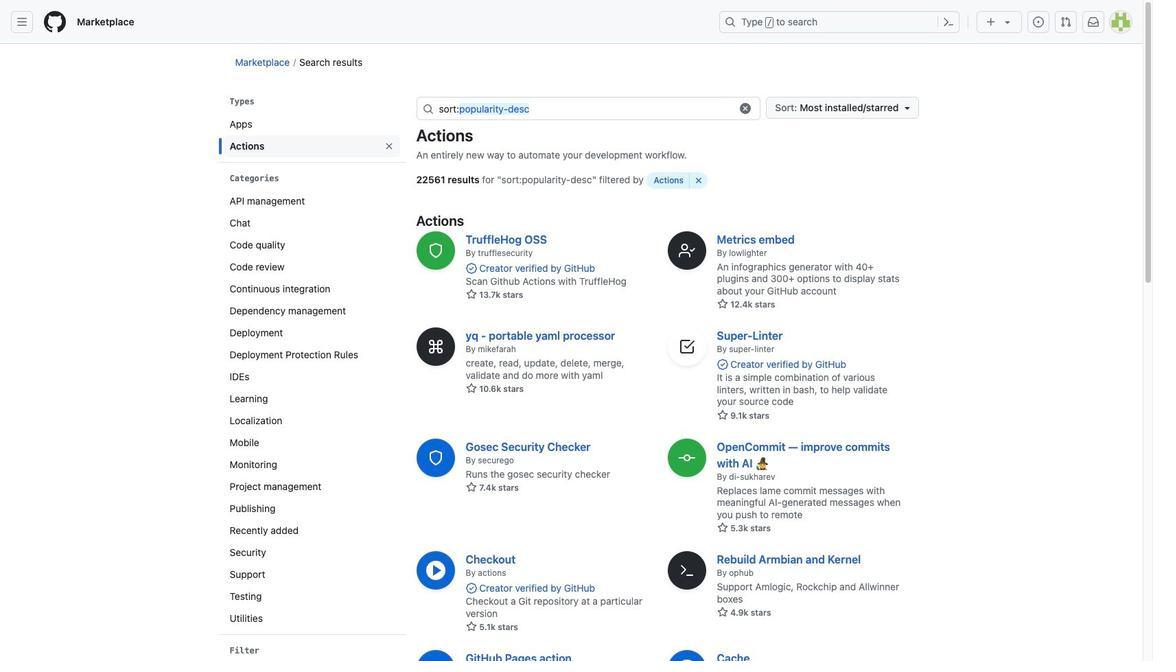 Task type: locate. For each thing, give the bounding box(es) containing it.
1 vertical spatial verified image
[[717, 359, 728, 370]]

2 list from the top
[[224, 190, 400, 629]]

homepage image
[[44, 11, 66, 33]]

verified image
[[466, 263, 477, 274], [717, 359, 728, 370]]

0 horizontal spatial verified image
[[466, 263, 477, 274]]

1 horizontal spatial triangle down image
[[1002, 16, 1013, 27]]

1 horizontal spatial verified image
[[717, 359, 728, 370]]

1 list from the top
[[224, 113, 400, 157]]

1 vertical spatial list
[[224, 190, 400, 629]]

0 vertical spatial list
[[224, 113, 400, 157]]

star image
[[466, 383, 477, 394]]

plus image
[[986, 16, 997, 27]]

1 vertical spatial triangle down image
[[902, 102, 913, 113]]

star image
[[466, 289, 477, 300], [717, 299, 728, 310], [717, 410, 728, 421], [466, 482, 477, 493], [717, 523, 728, 534], [717, 607, 728, 618], [466, 621, 477, 632]]

git pull request image
[[1061, 16, 1072, 27]]

list
[[224, 113, 400, 157], [224, 190, 400, 629]]

verified image
[[466, 583, 477, 594]]

notifications image
[[1088, 16, 1099, 27]]

triangle down image
[[1002, 16, 1013, 27], [902, 102, 913, 113]]

0 vertical spatial triangle down image
[[1002, 16, 1013, 27]]



Task type: vqa. For each thing, say whether or not it's contained in the screenshot.
the top triangle down 'image'
yes



Task type: describe. For each thing, give the bounding box(es) containing it.
Search for apps and actions text field
[[439, 97, 731, 119]]

clear actions filter image
[[694, 176, 703, 185]]

0 horizontal spatial triangle down image
[[902, 102, 913, 113]]

issue opened image
[[1033, 16, 1044, 27]]

search image
[[423, 103, 434, 114]]

command palette image
[[943, 16, 954, 27]]

0 vertical spatial verified image
[[466, 263, 477, 274]]

x circle fill image
[[740, 103, 751, 114]]

remove type filter image
[[383, 141, 394, 152]]



